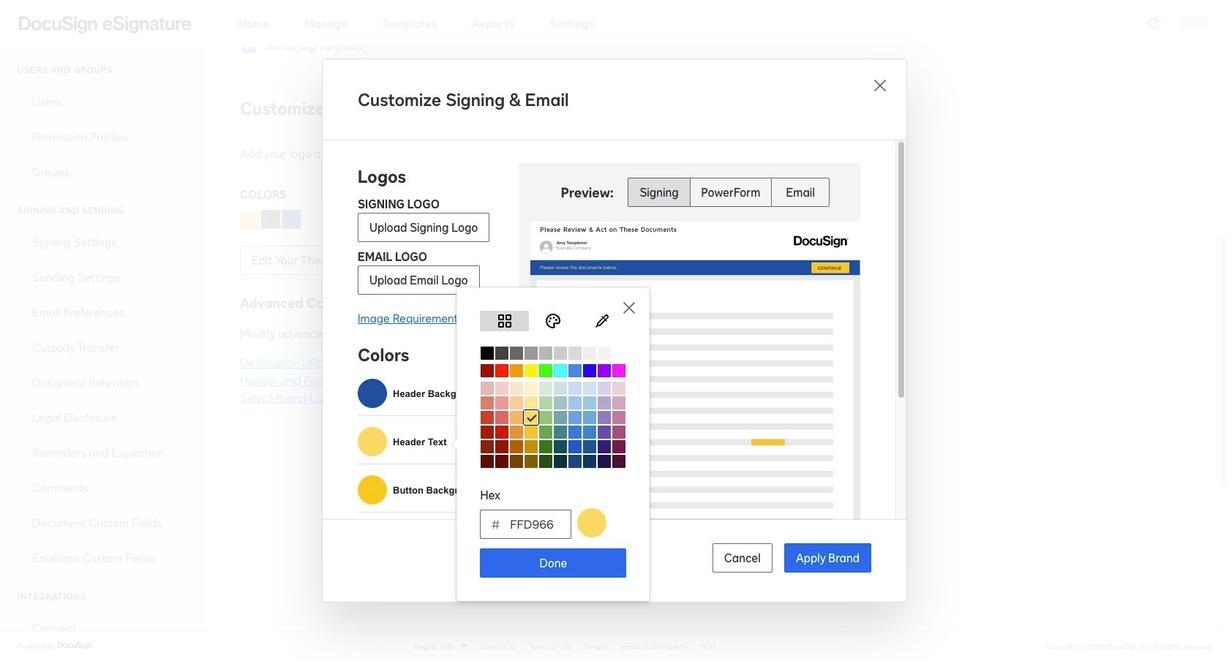 Task type: vqa. For each thing, say whether or not it's contained in the screenshot.
group
yes



Task type: describe. For each thing, give the bounding box(es) containing it.
users and groups element
[[0, 84, 205, 190]]

signing and sending element
[[0, 225, 205, 576]]



Task type: locate. For each thing, give the bounding box(es) containing it.
docusign image
[[57, 640, 94, 652]]

None text field
[[510, 510, 571, 538]]

tab list
[[480, 311, 627, 331]]

group
[[628, 178, 830, 207]]

your uploaded profile image image
[[1180, 8, 1209, 38]]

docusign admin image
[[19, 16, 192, 33]]



